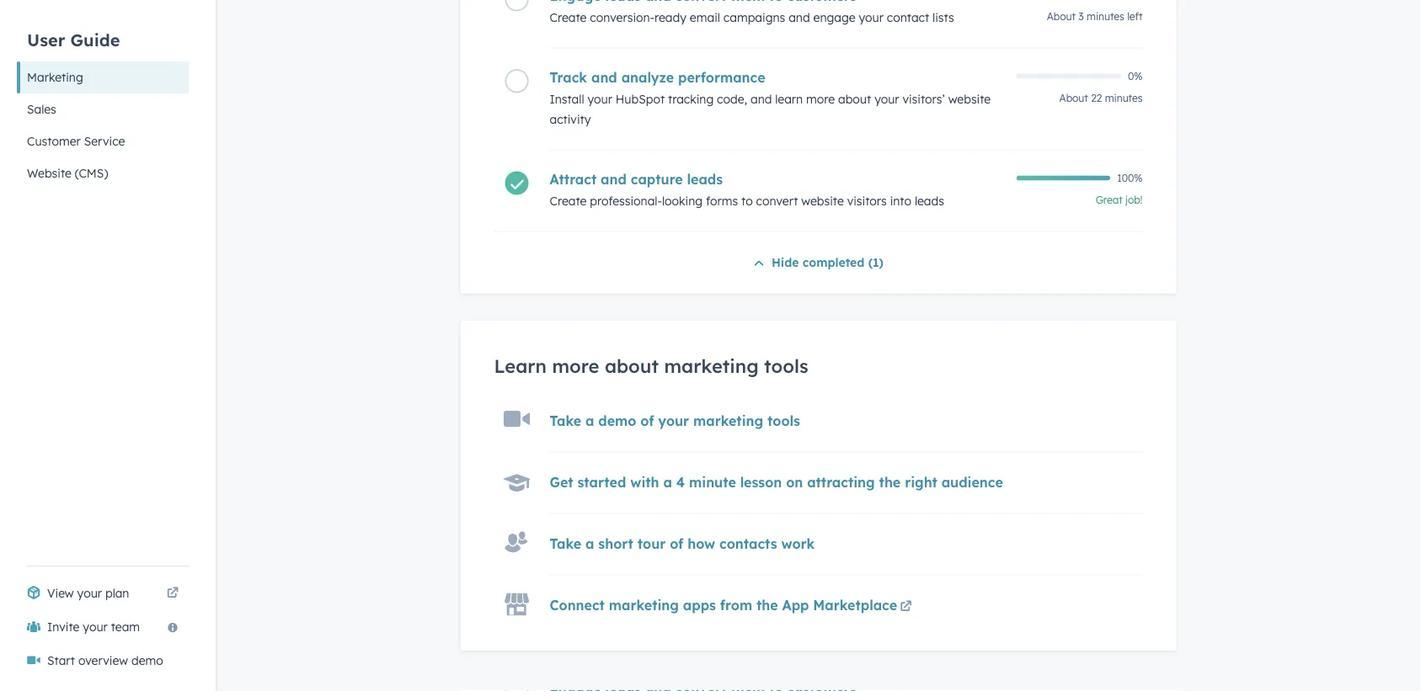 Task type: locate. For each thing, give the bounding box(es) containing it.
of left "how"
[[670, 535, 683, 552]]

create
[[550, 10, 587, 24], [550, 193, 587, 208]]

about
[[838, 91, 871, 106], [605, 355, 659, 378]]

website
[[948, 91, 991, 106], [801, 193, 844, 208]]

visitors
[[847, 193, 887, 208]]

about 22 minutes
[[1059, 91, 1143, 104]]

0 horizontal spatial more
[[552, 355, 599, 378]]

0 vertical spatial a
[[586, 412, 594, 429]]

a left short
[[586, 535, 594, 552]]

completed
[[803, 255, 865, 270]]

0 vertical spatial demo
[[598, 412, 636, 429]]

create conversion-ready email campaigns and engage your contact lists
[[550, 10, 954, 24]]

lists
[[933, 10, 954, 24]]

take left short
[[550, 535, 581, 552]]

get
[[550, 474, 573, 491]]

view your plan
[[47, 586, 129, 601]]

0 vertical spatial more
[[806, 91, 835, 106]]

demo
[[598, 412, 636, 429], [131, 654, 163, 668]]

marketing up minute
[[693, 412, 763, 429]]

attract and capture leads create professional-looking forms to convert website visitors into leads
[[550, 171, 944, 208]]

a up started
[[586, 412, 594, 429]]

about for about 3 minutes left
[[1047, 10, 1076, 22]]

on
[[786, 474, 803, 491]]

and right track
[[591, 69, 617, 85]]

job!
[[1126, 193, 1143, 206]]

1 vertical spatial website
[[801, 193, 844, 208]]

100%
[[1117, 172, 1143, 184]]

started
[[578, 474, 626, 491]]

0 horizontal spatial about
[[605, 355, 659, 378]]

1 horizontal spatial demo
[[598, 412, 636, 429]]

more
[[806, 91, 835, 106], [552, 355, 599, 378]]

hide
[[772, 255, 799, 270]]

marketing
[[664, 355, 759, 378], [693, 412, 763, 429], [609, 597, 679, 614]]

about
[[1047, 10, 1076, 22], [1059, 91, 1088, 104]]

website left "visitors"
[[801, 193, 844, 208]]

about left 3
[[1047, 10, 1076, 22]]

lesson
[[740, 474, 782, 491]]

1 horizontal spatial website
[[948, 91, 991, 106]]

tracking
[[668, 91, 714, 106]]

your left team
[[83, 620, 108, 635]]

1 vertical spatial a
[[663, 474, 672, 491]]

0 vertical spatial about
[[1047, 10, 1076, 22]]

0 vertical spatial minutes
[[1087, 10, 1124, 22]]

work
[[781, 535, 815, 552]]

great job!
[[1096, 193, 1143, 206]]

short
[[598, 535, 633, 552]]

service
[[84, 134, 125, 149]]

a for demo
[[586, 412, 594, 429]]

1 horizontal spatial about
[[838, 91, 871, 106]]

marketing up take a demo of your marketing tools
[[664, 355, 759, 378]]

invite your team button
[[17, 611, 189, 644]]

1 vertical spatial about
[[605, 355, 659, 378]]

your left visitors'
[[875, 91, 899, 106]]

conversion-
[[590, 10, 655, 24]]

minutes
[[1087, 10, 1124, 22], [1105, 91, 1143, 104]]

apps
[[683, 597, 716, 614]]

tools
[[764, 355, 808, 378], [767, 412, 800, 429]]

demo down team
[[131, 654, 163, 668]]

1 vertical spatial minutes
[[1105, 91, 1143, 104]]

1 horizontal spatial the
[[879, 474, 901, 491]]

create down attract
[[550, 193, 587, 208]]

1 vertical spatial take
[[550, 535, 581, 552]]

the
[[879, 474, 901, 491], [756, 597, 778, 614]]

hide completed (1)
[[772, 255, 884, 270]]

take up get on the bottom of the page
[[550, 412, 581, 429]]

user guide
[[27, 29, 120, 50]]

minute
[[689, 474, 736, 491]]

leads
[[687, 171, 723, 187], [915, 193, 944, 208]]

and up professional-
[[601, 171, 627, 187]]

and left the engage
[[789, 10, 810, 24]]

learn
[[494, 355, 547, 378]]

your inside invite your team button
[[83, 620, 108, 635]]

and
[[789, 10, 810, 24], [591, 69, 617, 85], [751, 91, 772, 106], [601, 171, 627, 187]]

1 vertical spatial demo
[[131, 654, 163, 668]]

your
[[859, 10, 884, 24], [588, 91, 612, 106], [875, 91, 899, 106], [658, 412, 689, 429], [77, 586, 102, 601], [83, 620, 108, 635]]

2 vertical spatial marketing
[[609, 597, 679, 614]]

1 horizontal spatial of
[[670, 535, 683, 552]]

and down track and analyze performance button
[[751, 91, 772, 106]]

2 vertical spatial a
[[586, 535, 594, 552]]

website (cms)
[[27, 166, 108, 181]]

performance
[[678, 69, 765, 85]]

1 horizontal spatial more
[[806, 91, 835, 106]]

link opens in a new window image
[[167, 584, 179, 604], [167, 588, 179, 600], [900, 597, 912, 617], [900, 601, 912, 613]]

your down 'learn more about marketing tools'
[[658, 412, 689, 429]]

user
[[27, 29, 65, 50]]

0 vertical spatial about
[[838, 91, 871, 106]]

the left right
[[879, 474, 901, 491]]

0 horizontal spatial website
[[801, 193, 844, 208]]

a for short
[[586, 535, 594, 552]]

minutes for 3
[[1087, 10, 1124, 22]]

(1)
[[868, 255, 884, 270]]

connect marketing apps from the app marketplace
[[550, 597, 897, 614]]

0 vertical spatial website
[[948, 91, 991, 106]]

leads up forms
[[687, 171, 723, 187]]

activity
[[550, 112, 591, 126]]

with
[[630, 474, 659, 491]]

website right visitors'
[[948, 91, 991, 106]]

2 create from the top
[[550, 193, 587, 208]]

0 horizontal spatial demo
[[131, 654, 163, 668]]

take a demo of your marketing tools link
[[550, 412, 800, 429]]

0 horizontal spatial of
[[641, 412, 654, 429]]

1 take from the top
[[550, 412, 581, 429]]

0 vertical spatial leads
[[687, 171, 723, 187]]

user guide views element
[[17, 0, 189, 190]]

about left 22
[[1059, 91, 1088, 104]]

1 horizontal spatial leads
[[915, 193, 944, 208]]

email
[[690, 10, 720, 24]]

start
[[47, 654, 75, 668]]

marketing
[[27, 70, 83, 85]]

a left '4'
[[663, 474, 672, 491]]

looking
[[662, 193, 703, 208]]

create inside attract and capture leads create professional-looking forms to convert website visitors into leads
[[550, 193, 587, 208]]

sales
[[27, 102, 56, 117]]

overview
[[78, 654, 128, 668]]

about right learn
[[838, 91, 871, 106]]

1 vertical spatial more
[[552, 355, 599, 378]]

0 vertical spatial tools
[[764, 355, 808, 378]]

0 vertical spatial take
[[550, 412, 581, 429]]

minutes down "0%"
[[1105, 91, 1143, 104]]

ready
[[655, 10, 687, 24]]

minutes right 3
[[1087, 10, 1124, 22]]

your left plan
[[77, 586, 102, 601]]

of down 'learn more about marketing tools'
[[641, 412, 654, 429]]

1 vertical spatial about
[[1059, 91, 1088, 104]]

professional-
[[590, 193, 662, 208]]

guide
[[70, 29, 120, 50]]

0 vertical spatial create
[[550, 10, 587, 24]]

minutes for 22
[[1105, 91, 1143, 104]]

leads right into
[[915, 193, 944, 208]]

about up take a demo of your marketing tools
[[605, 355, 659, 378]]

audience
[[942, 474, 1003, 491]]

2 take from the top
[[550, 535, 581, 552]]

demo up started
[[598, 412, 636, 429]]

of
[[641, 412, 654, 429], [670, 535, 683, 552]]

0 horizontal spatial the
[[756, 597, 778, 614]]

take for take a short tour of how contacts work
[[550, 535, 581, 552]]

0 vertical spatial the
[[879, 474, 901, 491]]

the left app
[[756, 597, 778, 614]]

a
[[586, 412, 594, 429], [663, 474, 672, 491], [586, 535, 594, 552]]

create left conversion- at left top
[[550, 10, 587, 24]]

marketing left apps
[[609, 597, 679, 614]]

attract and capture leads button
[[550, 171, 1006, 187]]

about 3 minutes left
[[1047, 10, 1143, 22]]

start overview demo link
[[17, 644, 189, 678]]

capture
[[631, 171, 683, 187]]

1 vertical spatial create
[[550, 193, 587, 208]]



Task type: vqa. For each thing, say whether or not it's contained in the screenshot.
Menu
no



Task type: describe. For each thing, give the bounding box(es) containing it.
team
[[111, 620, 140, 635]]

about for about 22 minutes
[[1059, 91, 1088, 104]]

view your plan link
[[17, 577, 189, 611]]

learn
[[775, 91, 803, 106]]

your right the engage
[[859, 10, 884, 24]]

engage
[[813, 10, 856, 24]]

customer service
[[27, 134, 125, 149]]

1 vertical spatial the
[[756, 597, 778, 614]]

0%
[[1128, 70, 1143, 83]]

take a short tour of how contacts work link
[[550, 535, 815, 552]]

install
[[550, 91, 584, 106]]

website inside track and analyze performance install your hubspot tracking code, and learn more about your visitors' website activity
[[948, 91, 991, 106]]

start overview demo
[[47, 654, 163, 668]]

marketing inside connect marketing apps from the app marketplace link
[[609, 597, 679, 614]]

your right the install
[[588, 91, 612, 106]]

analyze
[[621, 69, 674, 85]]

track
[[550, 69, 587, 85]]

view
[[47, 586, 74, 601]]

hubspot
[[616, 91, 665, 106]]

[object object] complete progress bar
[[1016, 176, 1110, 181]]

0 vertical spatial of
[[641, 412, 654, 429]]

great
[[1096, 193, 1123, 206]]

hide completed (1) button
[[753, 252, 884, 274]]

attract
[[550, 171, 597, 187]]

app
[[782, 597, 809, 614]]

code,
[[717, 91, 747, 106]]

campaigns
[[724, 10, 785, 24]]

plan
[[105, 586, 129, 601]]

website (cms) button
[[17, 157, 189, 190]]

marketing button
[[17, 61, 189, 93]]

about inside track and analyze performance install your hubspot tracking code, and learn more about your visitors' website activity
[[838, 91, 871, 106]]

and inside attract and capture leads create professional-looking forms to convert website visitors into leads
[[601, 171, 627, 187]]

4
[[676, 474, 685, 491]]

take a short tour of how contacts work
[[550, 535, 815, 552]]

convert
[[756, 193, 798, 208]]

0 vertical spatial marketing
[[664, 355, 759, 378]]

connect marketing apps from the app marketplace link
[[550, 597, 915, 617]]

more inside track and analyze performance install your hubspot tracking code, and learn more about your visitors' website activity
[[806, 91, 835, 106]]

into
[[890, 193, 911, 208]]

website
[[27, 166, 72, 181]]

to
[[741, 193, 753, 208]]

1 vertical spatial marketing
[[693, 412, 763, 429]]

left
[[1127, 10, 1143, 22]]

invite
[[47, 620, 80, 635]]

take for take a demo of your marketing tools
[[550, 412, 581, 429]]

1 vertical spatial tools
[[767, 412, 800, 429]]

get started with a 4 minute lesson on attracting the right audience link
[[550, 474, 1003, 491]]

contacts
[[719, 535, 777, 552]]

forms
[[706, 193, 738, 208]]

get started with a 4 minute lesson on attracting the right audience
[[550, 474, 1003, 491]]

3
[[1079, 10, 1084, 22]]

1 create from the top
[[550, 10, 587, 24]]

marketplace
[[813, 597, 897, 614]]

website inside attract and capture leads create professional-looking forms to convert website visitors into leads
[[801, 193, 844, 208]]

(cms)
[[75, 166, 108, 181]]

invite your team
[[47, 620, 140, 635]]

track and analyze performance install your hubspot tracking code, and learn more about your visitors' website activity
[[550, 69, 991, 126]]

attracting
[[807, 474, 875, 491]]

tour
[[638, 535, 666, 552]]

contact
[[887, 10, 929, 24]]

track and analyze performance button
[[550, 69, 1006, 85]]

1 vertical spatial of
[[670, 535, 683, 552]]

sales button
[[17, 93, 189, 125]]

your inside view your plan link
[[77, 586, 102, 601]]

customer
[[27, 134, 81, 149]]

0 horizontal spatial leads
[[687, 171, 723, 187]]

1 vertical spatial leads
[[915, 193, 944, 208]]

how
[[688, 535, 715, 552]]

right
[[905, 474, 938, 491]]

visitors'
[[903, 91, 945, 106]]

from
[[720, 597, 752, 614]]

demo for overview
[[131, 654, 163, 668]]

demo for a
[[598, 412, 636, 429]]

connect
[[550, 597, 605, 614]]

take a demo of your marketing tools
[[550, 412, 800, 429]]

customer service button
[[17, 125, 189, 157]]

22
[[1091, 91, 1102, 104]]



